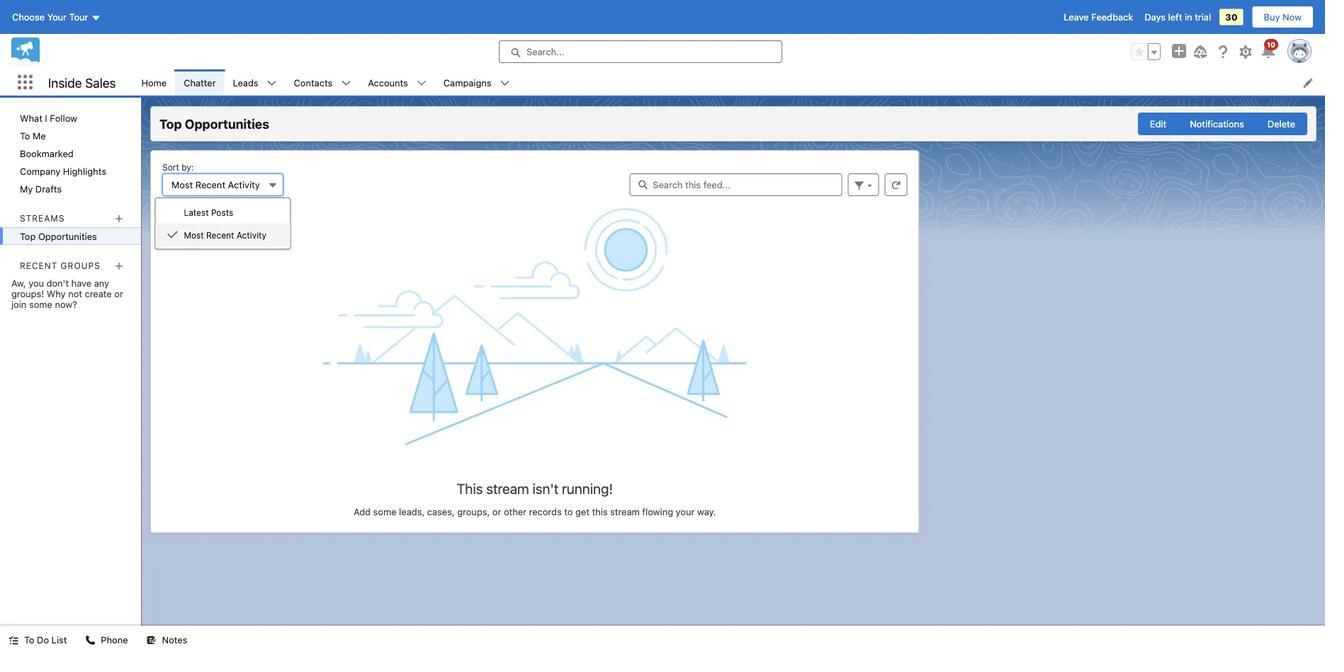 Task type: describe. For each thing, give the bounding box(es) containing it.
home
[[141, 77, 167, 88]]

text default image inside phone button
[[85, 636, 95, 646]]

groups,
[[457, 507, 490, 518]]

search...
[[527, 46, 565, 57]]

bookmarked link
[[0, 145, 141, 162]]

left
[[1169, 12, 1183, 22]]

notes
[[162, 635, 187, 646]]

30
[[1226, 12, 1238, 22]]

list box containing latest posts
[[155, 198, 291, 250]]

notifications
[[1190, 119, 1245, 129]]

recent groups
[[20, 261, 101, 271]]

leave feedback
[[1064, 12, 1134, 22]]

join
[[11, 299, 26, 310]]

days left in trial
[[1145, 12, 1211, 22]]

choose your tour
[[12, 12, 88, 22]]

delete button
[[1256, 113, 1308, 135]]

groups
[[61, 261, 101, 271]]

inside sales
[[48, 75, 116, 90]]

recent inside option
[[206, 230, 234, 240]]

edit
[[1150, 119, 1167, 129]]

to do list button
[[0, 627, 75, 655]]

text default image inside to do list button
[[9, 636, 18, 646]]

why not create or join some now?
[[11, 289, 123, 310]]

sort by:
[[162, 162, 194, 172]]

company
[[20, 166, 60, 176]]

aw,
[[11, 278, 26, 289]]

have
[[71, 278, 92, 289]]

chatter link
[[175, 69, 224, 96]]

this
[[457, 481, 483, 498]]

0 vertical spatial group
[[1131, 43, 1161, 60]]

list containing home
[[133, 69, 1325, 96]]

search... button
[[499, 40, 783, 63]]

flowing
[[642, 507, 673, 518]]

groups!
[[11, 289, 44, 299]]

to do list
[[24, 635, 67, 646]]

campaigns link
[[435, 69, 500, 96]]

text default image inside "most recent activity" option
[[167, 229, 178, 241]]

or inside why not create or join some now?
[[114, 289, 123, 299]]

to inside 'what i follow to me bookmarked company highlights my drafts'
[[20, 130, 30, 141]]

accounts list item
[[360, 69, 435, 96]]

in
[[1185, 12, 1193, 22]]

most recent activity inside sort by: button
[[172, 180, 260, 190]]

any
[[94, 278, 109, 289]]

bookmarked
[[20, 148, 74, 159]]

some inside the this stream isn't running! status
[[373, 507, 397, 518]]

to
[[564, 507, 573, 518]]

posts
[[211, 208, 233, 218]]

Sort by: button
[[162, 174, 283, 196]]

edit button
[[1138, 113, 1179, 135]]

trial
[[1195, 12, 1211, 22]]

or inside the this stream isn't running! status
[[493, 507, 501, 518]]

get
[[576, 507, 590, 518]]

text default image inside contacts "list item"
[[341, 78, 351, 88]]

latest posts
[[184, 208, 233, 218]]

records
[[529, 507, 562, 518]]

why
[[47, 289, 66, 299]]

phone button
[[77, 627, 137, 655]]

some inside why not create or join some now?
[[29, 299, 52, 310]]

tour
[[69, 12, 88, 22]]

activity inside option
[[237, 230, 267, 240]]

your
[[47, 12, 67, 22]]

streams link
[[20, 213, 65, 223]]

create
[[85, 289, 112, 299]]

0 vertical spatial opportunities
[[185, 116, 269, 132]]

recent inside sort by: button
[[195, 180, 225, 190]]

accounts link
[[360, 69, 417, 96]]

running!
[[562, 481, 613, 498]]

leads
[[233, 77, 258, 88]]

what i follow link
[[0, 109, 141, 127]]

leads link
[[224, 69, 267, 96]]

most recent activity option
[[156, 224, 290, 246]]

accounts
[[368, 77, 408, 88]]

choose your tour button
[[11, 6, 102, 28]]

to me link
[[0, 127, 141, 145]]

other
[[504, 507, 527, 518]]



Task type: locate. For each thing, give the bounding box(es) containing it.
0 vertical spatial to
[[20, 130, 30, 141]]

this
[[592, 507, 608, 518]]

1 vertical spatial or
[[493, 507, 501, 518]]

contacts
[[294, 77, 333, 88]]

opportunities up recent groups link
[[38, 231, 97, 242]]

this stream isn't running! status
[[157, 447, 913, 518]]

0 horizontal spatial top
[[20, 231, 36, 242]]

most recent activity inside option
[[184, 230, 267, 240]]

text default image right contacts
[[341, 78, 351, 88]]

10 button
[[1260, 39, 1279, 60]]

most recent activity
[[172, 180, 260, 190], [184, 230, 267, 240]]

i
[[45, 113, 47, 123]]

latest
[[184, 208, 209, 218]]

1 vertical spatial some
[[373, 507, 397, 518]]

contacts list item
[[285, 69, 360, 96]]

some
[[29, 299, 52, 310], [373, 507, 397, 518]]

text default image right accounts
[[417, 78, 427, 88]]

to
[[20, 130, 30, 141], [24, 635, 34, 646]]

not
[[68, 289, 82, 299]]

list box
[[155, 198, 291, 250]]

top down streams link
[[20, 231, 36, 242]]

top up sort
[[159, 116, 182, 132]]

what
[[20, 113, 42, 123]]

recent up the you
[[20, 261, 58, 271]]

to inside button
[[24, 635, 34, 646]]

activity up posts
[[228, 180, 260, 190]]

follow
[[50, 113, 77, 123]]

recent down posts
[[206, 230, 234, 240]]

isn't
[[533, 481, 559, 498]]

do
[[37, 635, 49, 646]]

cases,
[[427, 507, 455, 518]]

top
[[159, 116, 182, 132], [20, 231, 36, 242]]

sales
[[85, 75, 116, 90]]

text default image inside accounts list item
[[417, 78, 427, 88]]

list
[[51, 635, 67, 646]]

me
[[33, 130, 46, 141]]

1 vertical spatial activity
[[237, 230, 267, 240]]

1 vertical spatial top opportunities
[[20, 231, 97, 242]]

group containing edit
[[1138, 113, 1308, 135]]

you
[[28, 278, 44, 289]]

1 vertical spatial to
[[24, 635, 34, 646]]

top opportunities
[[159, 116, 269, 132], [20, 231, 97, 242]]

1 vertical spatial top
[[20, 231, 36, 242]]

activity down sort by: button
[[237, 230, 267, 240]]

text default image inside the notes button
[[146, 636, 156, 646]]

top opportunities link
[[0, 228, 141, 245]]

your
[[676, 507, 695, 518]]

text default image left notes
[[146, 636, 156, 646]]

activity inside sort by: button
[[228, 180, 260, 190]]

0 vertical spatial recent
[[195, 180, 225, 190]]

recent groups link
[[20, 261, 101, 271]]

1 vertical spatial stream
[[610, 507, 640, 518]]

1 vertical spatial opportunities
[[38, 231, 97, 242]]

text default image inside leads list item
[[267, 78, 277, 88]]

buy now button
[[1252, 6, 1314, 28]]

home link
[[133, 69, 175, 96]]

what i follow to me bookmarked company highlights my drafts
[[20, 113, 106, 194]]

phone
[[101, 635, 128, 646]]

1 horizontal spatial some
[[373, 507, 397, 518]]

buy now
[[1264, 12, 1302, 22]]

0 vertical spatial most recent activity
[[172, 180, 260, 190]]

inside
[[48, 75, 82, 90]]

0 vertical spatial stream
[[486, 481, 529, 498]]

some right the add
[[373, 507, 397, 518]]

add
[[354, 507, 371, 518]]

0 horizontal spatial top opportunities
[[20, 231, 97, 242]]

recent
[[195, 180, 225, 190], [206, 230, 234, 240], [20, 261, 58, 271]]

my drafts link
[[0, 180, 141, 198]]

most inside option
[[184, 230, 204, 240]]

chatter
[[184, 77, 216, 88]]

most down latest
[[184, 230, 204, 240]]

0 horizontal spatial some
[[29, 299, 52, 310]]

text default image inside campaigns list item
[[500, 78, 510, 88]]

text default image right leads
[[267, 78, 277, 88]]

highlights
[[63, 166, 106, 176]]

leave feedback link
[[1064, 12, 1134, 22]]

aw, you don't have any groups!
[[11, 278, 109, 299]]

company highlights link
[[0, 162, 141, 180]]

buy
[[1264, 12, 1280, 22]]

campaigns list item
[[435, 69, 519, 96]]

text default image
[[417, 78, 427, 88], [500, 78, 510, 88], [167, 229, 178, 241], [9, 636, 18, 646]]

text default image down sort
[[167, 229, 178, 241]]

Search this feed... search field
[[630, 174, 842, 196]]

activity
[[228, 180, 260, 190], [237, 230, 267, 240]]

delete
[[1268, 119, 1296, 129]]

notes button
[[138, 627, 196, 655]]

1 horizontal spatial opportunities
[[185, 116, 269, 132]]

stream right the this
[[610, 507, 640, 518]]

top opportunities down streams
[[20, 231, 97, 242]]

now
[[1283, 12, 1302, 22]]

top opportunities down chatter
[[159, 116, 269, 132]]

list
[[133, 69, 1325, 96]]

by:
[[182, 162, 194, 172]]

most
[[172, 180, 193, 190], [184, 230, 204, 240]]

some down the you
[[29, 299, 52, 310]]

opportunities down leads
[[185, 116, 269, 132]]

0 vertical spatial some
[[29, 299, 52, 310]]

to left do
[[24, 635, 34, 646]]

1 horizontal spatial top
[[159, 116, 182, 132]]

0 vertical spatial or
[[114, 289, 123, 299]]

0 vertical spatial activity
[[228, 180, 260, 190]]

2 vertical spatial recent
[[20, 261, 58, 271]]

text default image left the phone
[[85, 636, 95, 646]]

or left the other
[[493, 507, 501, 518]]

drafts
[[35, 184, 62, 194]]

now?
[[55, 299, 77, 310]]

leads,
[[399, 507, 425, 518]]

text default image left do
[[9, 636, 18, 646]]

1 horizontal spatial top opportunities
[[159, 116, 269, 132]]

notifications button
[[1178, 113, 1257, 135]]

1 horizontal spatial stream
[[610, 507, 640, 518]]

opportunities
[[185, 116, 269, 132], [38, 231, 97, 242]]

0 horizontal spatial stream
[[486, 481, 529, 498]]

most down sort by:
[[172, 180, 193, 190]]

or right any
[[114, 289, 123, 299]]

0 vertical spatial most
[[172, 180, 193, 190]]

leads list item
[[224, 69, 285, 96]]

days
[[1145, 12, 1166, 22]]

stream up the other
[[486, 481, 529, 498]]

text default image
[[267, 78, 277, 88], [341, 78, 351, 88], [85, 636, 95, 646], [146, 636, 156, 646]]

text default image right campaigns
[[500, 78, 510, 88]]

1 horizontal spatial or
[[493, 507, 501, 518]]

10
[[1267, 40, 1276, 49]]

sort
[[162, 162, 179, 172]]

to left me
[[20, 130, 30, 141]]

campaigns
[[444, 77, 492, 88]]

recent up latest posts at the left top
[[195, 180, 225, 190]]

1 vertical spatial most recent activity
[[184, 230, 267, 240]]

1 vertical spatial group
[[1138, 113, 1308, 135]]

this stream isn't running!
[[457, 481, 613, 498]]

0 horizontal spatial opportunities
[[38, 231, 97, 242]]

most recent activity down posts
[[184, 230, 267, 240]]

1 vertical spatial most
[[184, 230, 204, 240]]

contacts link
[[285, 69, 341, 96]]

my
[[20, 184, 33, 194]]

leave
[[1064, 12, 1089, 22]]

0 vertical spatial top opportunities
[[159, 116, 269, 132]]

0 vertical spatial top
[[159, 116, 182, 132]]

way.
[[697, 507, 716, 518]]

most inside sort by: button
[[172, 180, 193, 190]]

most recent activity up posts
[[172, 180, 260, 190]]

1 vertical spatial recent
[[206, 230, 234, 240]]

choose
[[12, 12, 45, 22]]

0 horizontal spatial or
[[114, 289, 123, 299]]

group
[[1131, 43, 1161, 60], [1138, 113, 1308, 135]]



Task type: vqa. For each thing, say whether or not it's contained in the screenshot.
groups
yes



